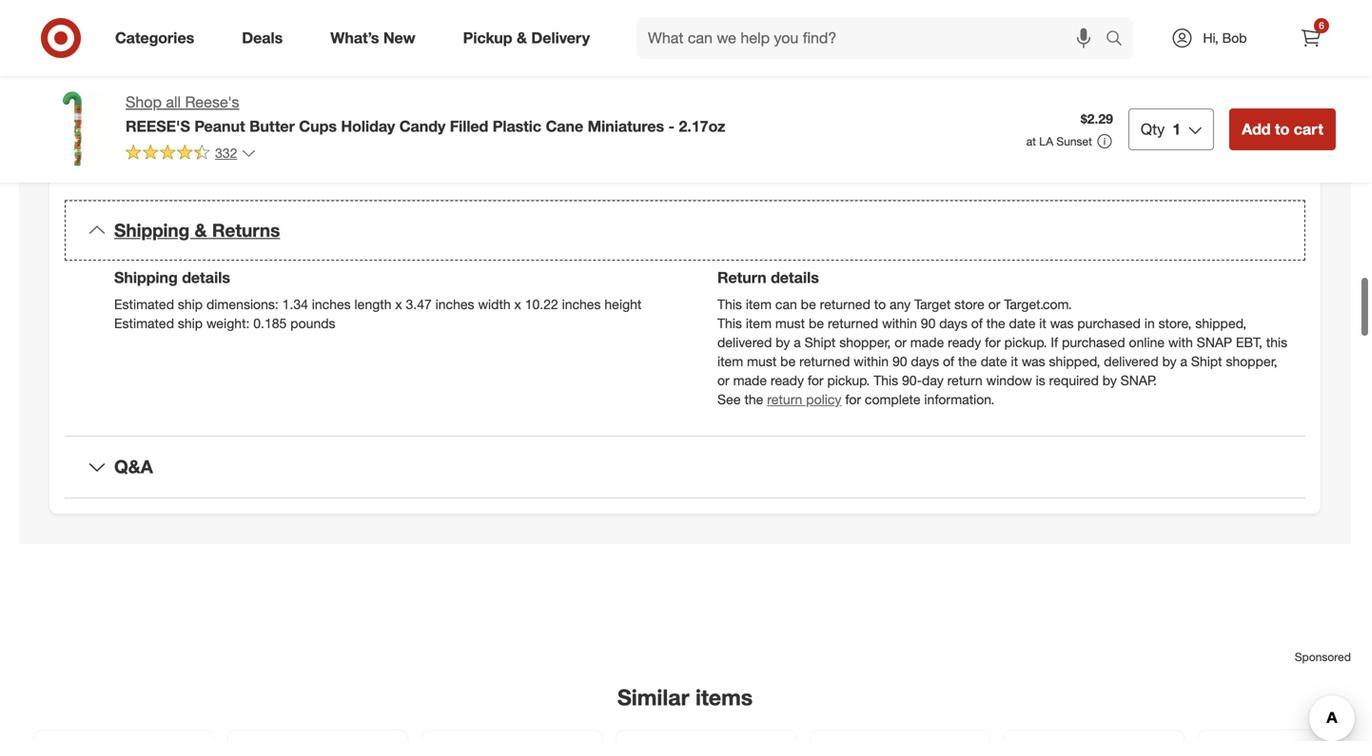 Task type: locate. For each thing, give the bounding box(es) containing it.
this
[[718, 296, 742, 313], [718, 315, 742, 332], [874, 372, 899, 389]]

see
[[718, 391, 741, 408]]

within down 'any'
[[882, 315, 918, 332]]

search button
[[1098, 17, 1143, 63]]

1 healthcare from the left
[[297, 94, 360, 110]]

complete
[[865, 391, 921, 408]]

suggested
[[137, 113, 200, 129]]

made up day
[[911, 334, 945, 351]]

0 vertical spatial mobile
[[1132, 36, 1172, 53]]

or up 'on' at the left top of page
[[575, 36, 587, 53]]

a down the with
[[1181, 353, 1188, 370]]

improve
[[765, 55, 813, 72]]

deals
[[242, 29, 283, 47]]

2 inches from the left
[[436, 296, 475, 313]]

2 shipping from the top
[[114, 269, 178, 287]]

information down comes
[[286, 75, 353, 91]]

2 x from the left
[[515, 296, 521, 313]]

0 horizontal spatial ready
[[771, 372, 804, 389]]

or down 'any'
[[895, 334, 907, 351]]

and up if
[[1016, 55, 1038, 72]]

0 vertical spatial if
[[179, 94, 187, 110]]

2 horizontal spatial by
[[1163, 353, 1177, 370]]

0 horizontal spatial pickup.
[[828, 372, 870, 389]]

0 vertical spatial purchased
[[1078, 315, 1141, 332]]

within
[[882, 315, 918, 332], [854, 353, 889, 370]]

0 vertical spatial not
[[491, 36, 510, 53]]

0 horizontal spatial is
[[234, 36, 244, 53]]

or up candy
[[422, 94, 435, 110]]

purchased left 'in'
[[1078, 315, 1141, 332]]

if right image of reese's peanut butter cups holiday candy filled plastic cane miniatures - 2.17oz
[[114, 154, 122, 171]]

made
[[911, 334, 945, 351], [734, 372, 767, 389]]

must up the return policy link
[[747, 353, 777, 370]]

be up the return policy link
[[781, 353, 796, 370]]

aren't
[[260, 154, 293, 171]]

0 vertical spatial is
[[234, 36, 244, 53]]

ready up the return policy link
[[771, 372, 804, 389]]

only.
[[387, 36, 414, 53], [257, 113, 284, 129]]

information.
[[925, 391, 995, 408]]

1 vertical spatial delivered
[[1104, 353, 1159, 370]]

pickup
[[463, 29, 513, 47]]

accurate up recommend
[[1230, 36, 1281, 53]]

label
[[788, 75, 816, 91]]

item down reese's
[[148, 154, 174, 171]]

ship left dimensions:
[[178, 296, 203, 313]]

by down can
[[776, 334, 790, 351]]

their down search
[[1088, 55, 1114, 72]]

return up information.
[[948, 372, 983, 389]]

web up answers.
[[1085, 36, 1112, 53]]

of up day
[[943, 353, 955, 370]]

reference
[[267, 36, 324, 53]]

x
[[395, 296, 402, 313], [515, 296, 521, 313]]

1 vertical spatial complete,
[[368, 154, 427, 171]]

about inside grocery disclaimer : content on this site is for reference purposes only.  target does not represent or warrant that the nutrition, ingredient, allergen and other product information on our web or mobile sites are accurate or complete, since this information comes from the product manufacturers.  on occasion, manufacturers may improve or change their product formulas and update their labels.  we recommend that you do not rely solely on the information presented on our web or mobile sites and that you review the product's label or contact the manufacturer directly if you have specific product concerns or questions.  if you have specific healthcare concerns or questions about the products displayed, please contact your licensed healthcare professional for advice or answers.  any additional pictures are suggested servings only.
[[500, 94, 535, 110]]

1 horizontal spatial inches
[[436, 296, 475, 313]]

1 vertical spatial be
[[809, 315, 824, 332]]

1 vertical spatial this
[[228, 55, 249, 72]]

specific up butter at left
[[247, 94, 293, 110]]

ready
[[948, 334, 982, 351], [771, 372, 804, 389]]

target right new
[[417, 36, 454, 53]]

2.17oz
[[679, 117, 726, 136]]

above
[[220, 154, 257, 171]]

that right "warrant"
[[639, 36, 662, 53]]

any
[[890, 296, 911, 313]]

1 horizontal spatial to
[[875, 296, 886, 313]]

solely
[[207, 75, 241, 91]]

1 horizontal spatial web
[[1085, 36, 1112, 53]]

0 vertical spatial was
[[1051, 315, 1074, 332]]

their
[[880, 55, 906, 72], [1088, 55, 1114, 72]]

a down can
[[794, 334, 801, 351]]

1 horizontal spatial by
[[1103, 372, 1117, 389]]

shipping for shipping & returns
[[114, 219, 190, 241]]

0 horizontal spatial it
[[1011, 353, 1019, 370]]

can
[[776, 296, 797, 313]]

0 horizontal spatial complete,
[[130, 55, 189, 72]]

or right store
[[989, 296, 1001, 313]]

shipt down snap
[[1192, 353, 1223, 370]]

hi, bob
[[1204, 30, 1248, 46]]

0 horizontal spatial shopper,
[[840, 334, 891, 351]]

or
[[575, 36, 587, 53], [1116, 36, 1128, 53], [114, 55, 126, 72], [816, 55, 828, 72], [493, 75, 505, 91], [820, 75, 832, 91], [1265, 75, 1277, 91], [422, 94, 435, 110], [1061, 94, 1073, 110], [352, 154, 364, 171], [989, 296, 1001, 313], [895, 334, 907, 351], [718, 372, 730, 389]]

1 horizontal spatial made
[[911, 334, 945, 351]]

shipt up policy on the bottom of page
[[805, 334, 836, 351]]

healthcare down change
[[857, 94, 919, 110]]

snap.
[[1121, 372, 1157, 389]]

3 inches from the left
[[562, 296, 601, 313]]

on up shop all reese's reese's peanut butter cups holiday candy filled plastic cane miniatures - 2.17oz
[[421, 75, 436, 91]]

shopper, down ebt,
[[1226, 353, 1278, 370]]

delivered up see
[[718, 334, 772, 351]]

1 horizontal spatial return
[[948, 372, 983, 389]]

want
[[451, 154, 480, 171]]

of down store
[[972, 315, 983, 332]]

snap
[[1197, 334, 1233, 351]]

shopper, down 'any'
[[840, 334, 891, 351]]

1 horizontal spatial that
[[639, 36, 662, 53]]

shipping inside shipping details estimated ship dimensions: 1.34 inches length x 3.47 inches width x 10.22 inches height estimated ship weight: 0.185 pounds
[[114, 269, 178, 287]]

licensed
[[803, 94, 853, 110]]

0 horizontal spatial delivered
[[718, 334, 772, 351]]

complete, up the do
[[130, 55, 189, 72]]

delivered
[[718, 334, 772, 351], [1104, 353, 1159, 370]]

shipping down 332 link
[[114, 219, 190, 241]]

a
[[794, 334, 801, 351], [1181, 353, 1188, 370]]

add
[[1242, 120, 1271, 139]]

the up cane
[[538, 94, 557, 110]]

or up pictures on the top of the page
[[1265, 75, 1277, 91]]

inches right 3.47
[[436, 296, 475, 313]]

1 their from the left
[[880, 55, 906, 72]]

1 horizontal spatial it
[[1040, 315, 1047, 332]]

are down shop
[[114, 113, 133, 129]]

inches up pounds
[[312, 296, 351, 313]]

you
[[114, 75, 136, 91], [637, 75, 659, 91], [1048, 75, 1069, 91], [190, 94, 212, 110]]

displayed,
[[618, 94, 678, 110]]

details for shipping
[[182, 269, 230, 287]]

2 vertical spatial this
[[1267, 334, 1288, 351]]

are up recommend
[[1207, 36, 1226, 53]]

1 horizontal spatial our
[[1062, 36, 1082, 53]]

of
[[972, 315, 983, 332], [943, 353, 955, 370]]

and
[[861, 36, 884, 53], [1016, 55, 1038, 72], [585, 75, 607, 91]]

complete,
[[130, 55, 189, 72], [368, 154, 427, 171]]

3.47
[[406, 296, 432, 313]]

not up all
[[159, 75, 178, 91]]

0 vertical spatial date
[[1010, 315, 1036, 332]]

information
[[973, 36, 1040, 53], [253, 55, 320, 72], [286, 75, 353, 91]]

0 vertical spatial ready
[[948, 334, 982, 351]]

mobile
[[1132, 36, 1172, 53], [509, 75, 549, 91]]

1 vertical spatial are
[[114, 113, 133, 129]]

2 horizontal spatial to
[[1276, 120, 1290, 139]]

1 vertical spatial accurate
[[297, 154, 349, 171]]

are
[[1207, 36, 1226, 53], [114, 113, 133, 129]]

0 horizontal spatial sites
[[553, 75, 581, 91]]

is
[[234, 36, 244, 53], [1036, 372, 1046, 389]]

1 vertical spatial is
[[1036, 372, 1046, 389]]

target inside grocery disclaimer : content on this site is for reference purposes only.  target does not represent or warrant that the nutrition, ingredient, allergen and other product information on our web or mobile sites are accurate or complete, since this information comes from the product manufacturers.  on occasion, manufacturers may improve or change their product formulas and update their labels.  we recommend that you do not rely solely on the information presented on our web or mobile sites and that you review the product's label or contact the manufacturer directly if you have specific product concerns or questions.  if you have specific healthcare concerns or questions about the products displayed, please contact your licensed healthcare professional for advice or answers.  any additional pictures are suggested servings only.
[[417, 36, 454, 53]]

1 vertical spatial ready
[[771, 372, 804, 389]]

0 vertical spatial ship
[[178, 296, 203, 313]]

in
[[1145, 315, 1155, 332]]

image of reese's peanut butter cups holiday candy filled plastic cane miniatures - 2.17oz image
[[34, 91, 110, 168]]

policy
[[806, 391, 842, 408]]

other
[[887, 36, 919, 53]]

1 shipping from the top
[[114, 219, 190, 241]]

return policy link
[[767, 391, 842, 408]]

2 vertical spatial that
[[611, 75, 634, 91]]

1 horizontal spatial are
[[1207, 36, 1226, 53]]

or up labels.
[[1116, 36, 1128, 53]]

specific down labels.
[[1105, 75, 1151, 91]]

0 vertical spatial it
[[1040, 315, 1047, 332]]

new
[[383, 29, 416, 47]]

information up formulas
[[973, 36, 1040, 53]]

0 vertical spatial only.
[[387, 36, 414, 53]]

& inside dropdown button
[[195, 219, 207, 241]]

grocery
[[114, 17, 165, 34]]

0 horizontal spatial made
[[734, 372, 767, 389]]

return
[[948, 372, 983, 389], [767, 391, 803, 408]]

details inside return details this item can be returned to any target store or target.com. this item must be returned within 90 days of the date it was purchased in store, shipped, delivered by a shipt shopper, or made ready for pickup. if purchased online with snap ebt, this item must be returned within 90 days of the date it was shipped, delivered by a shipt shopper, or made ready for pickup. this 90-day return window is required by snap. see the return policy for complete information.
[[771, 269, 819, 287]]

search
[[1098, 31, 1143, 49]]

1 horizontal spatial their
[[1088, 55, 1114, 72]]

you right if
[[1048, 75, 1069, 91]]

or down manufacturers.
[[493, 75, 505, 91]]

categories link
[[99, 17, 218, 59]]

shipt
[[805, 334, 836, 351], [1192, 353, 1223, 370]]

1 vertical spatial to
[[484, 154, 496, 171]]

details inside shipping details estimated ship dimensions: 1.34 inches length x 3.47 inches width x 10.22 inches height estimated ship weight: 0.185 pounds
[[182, 269, 230, 287]]

ship left weight:
[[178, 315, 203, 332]]

0 vertical spatial a
[[794, 334, 801, 351]]

1 horizontal spatial if
[[179, 94, 187, 110]]

& up manufacturers.
[[517, 29, 527, 47]]

details
[[178, 154, 217, 171], [182, 269, 230, 287], [771, 269, 819, 287]]

x right width in the left top of the page
[[515, 296, 521, 313]]

0 vertical spatial web
[[1085, 36, 1112, 53]]

0 horizontal spatial return
[[767, 391, 803, 408]]

the up information.
[[959, 353, 977, 370]]

by down the with
[[1163, 353, 1177, 370]]

details up dimensions:
[[182, 269, 230, 287]]

product
[[922, 36, 969, 53], [421, 55, 468, 72], [910, 55, 957, 72], [1155, 75, 1202, 91]]

update
[[1042, 55, 1084, 72]]

sites left hi,
[[1176, 36, 1203, 53]]

concerns up pictures on the top of the page
[[1205, 75, 1261, 91]]

be up policy on the bottom of page
[[809, 315, 824, 332]]

return left policy on the bottom of page
[[767, 391, 803, 408]]

0 horizontal spatial of
[[943, 353, 955, 370]]

1 horizontal spatial specific
[[1105, 75, 1151, 91]]

about
[[500, 94, 535, 110], [535, 154, 569, 171]]

days up day
[[911, 353, 940, 370]]

target
[[417, 36, 454, 53], [915, 296, 951, 313]]

healthcare
[[297, 94, 360, 110], [857, 94, 919, 110]]

filled
[[450, 117, 489, 136]]

purchased up required
[[1062, 334, 1126, 351]]

if inside return details this item can be returned to any target store or target.com. this item must be returned within 90 days of the date it was purchased in store, shipped, delivered by a shipt shopper, or made ready for pickup. if purchased online with snap ebt, this item must be returned within 90 days of the date it was shipped, delivered by a shipt shopper, or made ready for pickup. this 90-day return window is required by snap. see the return policy for complete information.
[[1051, 334, 1059, 351]]

delivered up snap.
[[1104, 353, 1159, 370]]

at la sunset
[[1027, 134, 1093, 148]]

0 horizontal spatial shipt
[[805, 334, 836, 351]]

about up plastic
[[500, 94, 535, 110]]

0 vertical spatial accurate
[[1230, 36, 1281, 53]]

return details this item can be returned to any target store or target.com. this item must be returned within 90 days of the date it was purchased in store, shipped, delivered by a shipt shopper, or made ready for pickup. if purchased online with snap ebt, this item must be returned within 90 days of the date it was shipped, delivered by a shipt shopper, or made ready for pickup. this 90-day return window is required by snap. see the return policy for complete information.
[[718, 269, 1288, 408]]

sites
[[1176, 36, 1203, 53], [553, 75, 581, 91]]

1 horizontal spatial complete,
[[368, 154, 427, 171]]

you up displayed,
[[637, 75, 659, 91]]

grocery disclaimer : content on this site is for reference purposes only.  target does not represent or warrant that the nutrition, ingredient, allergen and other product information on our web or mobile sites are accurate or complete, since this information comes from the product manufacturers.  on occasion, manufacturers may improve or change their product formulas and update their labels.  we recommend that you do not rely solely on the information presented on our web or mobile sites and that you review the product's label or contact the manufacturer directly if you have specific product concerns or questions.  if you have specific healthcare concerns or questions about the products displayed, please contact your licensed healthcare professional for advice or answers.  any additional pictures are suggested servings only.
[[114, 17, 1281, 129]]

1 x from the left
[[395, 296, 402, 313]]

0 vertical spatial estimated
[[114, 296, 174, 313]]

formulas
[[960, 55, 1012, 72]]

shop
[[126, 93, 162, 111]]

0 horizontal spatial mobile
[[509, 75, 549, 91]]

& for pickup
[[517, 29, 527, 47]]

1 horizontal spatial mobile
[[1132, 36, 1172, 53]]

332 link
[[126, 144, 256, 165]]

be right can
[[801, 296, 817, 313]]

returns
[[212, 219, 280, 241]]

1 vertical spatial and
[[1016, 55, 1038, 72]]

0 vertical spatial this
[[185, 36, 206, 53]]

date up window
[[981, 353, 1008, 370]]

& left returns
[[195, 219, 207, 241]]

complete, left we
[[368, 154, 427, 171]]

x left 3.47
[[395, 296, 402, 313]]

days
[[940, 315, 968, 332], [911, 353, 940, 370]]

1 vertical spatial return
[[767, 391, 803, 408]]

cane
[[546, 117, 584, 136]]

90 up "90-"
[[893, 353, 908, 370]]

1 vertical spatial information
[[253, 55, 320, 72]]

the right from
[[399, 55, 417, 72]]

holiday
[[341, 117, 395, 136]]

0 vertical spatial complete,
[[130, 55, 189, 72]]

1 horizontal spatial is
[[1036, 372, 1046, 389]]

it down target.com.
[[1040, 315, 1047, 332]]

have up servings
[[215, 94, 243, 110]]

from
[[367, 55, 395, 72]]

details up can
[[771, 269, 819, 287]]

1 vertical spatial shipping
[[114, 269, 178, 287]]

1 horizontal spatial only.
[[387, 36, 414, 53]]

q&a button
[[65, 437, 1306, 498]]

shipping inside dropdown button
[[114, 219, 190, 241]]

shipping & returns
[[114, 219, 280, 241]]

0 horizontal spatial x
[[395, 296, 402, 313]]

made up see
[[734, 372, 767, 389]]

the down reese's
[[125, 154, 144, 171]]

1 vertical spatial if
[[114, 154, 122, 171]]

90 up day
[[921, 315, 936, 332]]

this down disclaimer
[[185, 36, 206, 53]]

or up licensed in the top of the page
[[820, 75, 832, 91]]

our up questions
[[440, 75, 459, 91]]

0 vertical spatial of
[[972, 315, 983, 332]]

1 vertical spatial shopper,
[[1226, 353, 1278, 370]]

0 vertical spatial contact
[[836, 75, 881, 91]]

that up pictures on the top of the page
[[1258, 55, 1281, 72]]

this right ebt,
[[1267, 334, 1288, 351]]

within up complete
[[854, 353, 889, 370]]

estimated down shipping & returns
[[114, 296, 174, 313]]

1 horizontal spatial pickup.
[[1005, 334, 1048, 351]]

your
[[773, 94, 799, 110]]

1 horizontal spatial delivered
[[1104, 353, 1159, 370]]

specific
[[1105, 75, 1151, 91], [247, 94, 293, 110]]

0 vertical spatial about
[[500, 94, 535, 110]]

is right window
[[1036, 372, 1046, 389]]

for
[[248, 36, 264, 53], [999, 94, 1015, 110], [985, 334, 1001, 351], [808, 372, 824, 389], [846, 391, 862, 408]]



Task type: vqa. For each thing, say whether or not it's contained in the screenshot.
'SKIPPY CHUNKY PEANUT BUTTER - 40OZ, 2 OF 15, PLAY VIDEO' image at the left bottom of the page
no



Task type: describe. For each thing, give the bounding box(es) containing it.
length
[[355, 296, 392, 313]]

item left can
[[746, 296, 772, 313]]

reese's
[[126, 117, 190, 136]]

rely
[[182, 75, 203, 91]]

1 vertical spatial have
[[215, 94, 243, 110]]

2 horizontal spatial and
[[1016, 55, 1038, 72]]

deals link
[[226, 17, 307, 59]]

1 horizontal spatial shipt
[[1192, 353, 1223, 370]]

candy
[[400, 117, 446, 136]]

categories
[[115, 29, 194, 47]]

labels.
[[1118, 55, 1156, 72]]

90-
[[902, 372, 922, 389]]

if
[[1037, 75, 1044, 91]]

if inside grocery disclaimer : content on this site is for reference purposes only.  target does not represent or warrant that the nutrition, ingredient, allergen and other product information on our web or mobile sites are accurate or complete, since this information comes from the product manufacturers.  on occasion, manufacturers may improve or change their product formulas and update their labels.  we recommend that you do not rely solely on the information presented on our web or mobile sites and that you review the product's label or contact the manufacturer directly if you have specific product concerns or questions.  if you have specific healthcare concerns or questions about the products displayed, please contact your licensed healthcare professional for advice or answers.  any additional pictures are suggested servings only.
[[179, 94, 187, 110]]

questions
[[438, 94, 496, 110]]

content
[[114, 36, 162, 53]]

0 vertical spatial information
[[973, 36, 1040, 53]]

0 vertical spatial by
[[776, 334, 790, 351]]

butter
[[249, 117, 295, 136]]

change
[[832, 55, 876, 72]]

:
[[237, 17, 240, 34]]

the up manufacturers
[[665, 36, 684, 53]]

0 horizontal spatial a
[[794, 334, 801, 351]]

nutrition,
[[688, 36, 740, 53]]

1 vertical spatial our
[[440, 75, 459, 91]]

answers.
[[1077, 94, 1129, 110]]

or up see
[[718, 372, 730, 389]]

1 horizontal spatial was
[[1051, 315, 1074, 332]]

1 horizontal spatial this
[[228, 55, 249, 72]]

1 horizontal spatial contact
[[836, 75, 881, 91]]

1 vertical spatial made
[[734, 372, 767, 389]]

1 vertical spatial pickup.
[[828, 372, 870, 389]]

1 horizontal spatial date
[[1010, 315, 1036, 332]]

item down return
[[746, 315, 772, 332]]

delivery
[[532, 29, 590, 47]]

1 ship from the top
[[178, 296, 203, 313]]

represent
[[514, 36, 571, 53]]

we
[[1159, 55, 1178, 72]]

1 horizontal spatial sites
[[1176, 36, 1203, 53]]

accurate inside grocery disclaimer : content on this site is for reference purposes only.  target does not represent or warrant that the nutrition, ingredient, allergen and other product information on our web or mobile sites are accurate or complete, since this information comes from the product manufacturers.  on occasion, manufacturers may improve or change their product formulas and update their labels.  we recommend that you do not rely solely on the information presented on our web or mobile sites and that you review the product's label or contact the manufacturer directly if you have specific product concerns or questions.  if you have specific healthcare concerns or questions about the products displayed, please contact your licensed healthcare professional for advice or answers.  any additional pictures are suggested servings only.
[[1230, 36, 1281, 53]]

online
[[1129, 334, 1165, 351]]

sponsored
[[1295, 650, 1352, 664]]

product's
[[727, 75, 784, 91]]

for up window
[[985, 334, 1001, 351]]

332
[[215, 145, 237, 161]]

1 vertical spatial purchased
[[1062, 334, 1126, 351]]

1 vertical spatial must
[[747, 353, 777, 370]]

0 vertical spatial shipt
[[805, 334, 836, 351]]

shipping details estimated ship dimensions: 1.34 inches length x 3.47 inches width x 10.22 inches height estimated ship weight: 0.185 pounds
[[114, 269, 642, 332]]

miniatures
[[588, 117, 665, 136]]

or down "holiday"
[[352, 154, 364, 171]]

any
[[1133, 94, 1156, 110]]

& for shipping
[[195, 219, 207, 241]]

with
[[1169, 334, 1194, 351]]

2 vertical spatial and
[[585, 75, 607, 91]]

the down target.com.
[[987, 315, 1006, 332]]

shipping for shipping details estimated ship dimensions: 1.34 inches length x 3.47 inches width x 10.22 inches height estimated ship weight: 0.185 pounds
[[114, 269, 178, 287]]

0 vertical spatial and
[[861, 36, 884, 53]]

for right policy on the bottom of page
[[846, 391, 862, 408]]

0 vertical spatial within
[[882, 315, 918, 332]]

2 estimated from the top
[[114, 315, 174, 332]]

la
[[1040, 134, 1054, 148]]

item up see
[[718, 353, 744, 370]]

cart
[[1294, 120, 1324, 139]]

occasion,
[[586, 55, 643, 72]]

comes
[[324, 55, 364, 72]]

1 horizontal spatial concerns
[[1205, 75, 1261, 91]]

reese's
[[185, 93, 239, 111]]

1 vertical spatial date
[[981, 353, 1008, 370]]

complete, inside grocery disclaimer : content on this site is for reference purposes only.  target does not represent or warrant that the nutrition, ingredient, allergen and other product information on our web or mobile sites are accurate or complete, since this information comes from the product manufacturers.  on occasion, manufacturers may improve or change their product formulas and update their labels.  we recommend that you do not rely solely on the information presented on our web or mobile sites and that you review the product's label or contact the manufacturer directly if you have specific product concerns or questions.  if you have specific healthcare concerns or questions about the products displayed, please contact your licensed healthcare professional for advice or answers.  any additional pictures are suggested servings only.
[[130, 55, 189, 72]]

0 vertical spatial delivered
[[718, 334, 772, 351]]

0 horizontal spatial accurate
[[297, 154, 349, 171]]

what's
[[331, 29, 379, 47]]

for right site
[[248, 36, 264, 53]]

1 vertical spatial this
[[718, 315, 742, 332]]

0 vertical spatial days
[[940, 315, 968, 332]]

0 vertical spatial specific
[[1105, 75, 1151, 91]]

0 horizontal spatial only.
[[257, 113, 284, 129]]

1 vertical spatial was
[[1022, 353, 1046, 370]]

details left 'above'
[[178, 154, 217, 171]]

0 horizontal spatial if
[[114, 154, 122, 171]]

0 vertical spatial made
[[911, 334, 945, 351]]

pounds
[[291, 315, 336, 332]]

day
[[922, 372, 944, 389]]

for up policy on the bottom of page
[[808, 372, 824, 389]]

for down directly
[[999, 94, 1015, 110]]

allergen
[[810, 36, 857, 53]]

1.34
[[282, 296, 308, 313]]

the right see
[[745, 391, 764, 408]]

1 vertical spatial days
[[911, 353, 940, 370]]

manufacturers
[[646, 55, 732, 72]]

similar
[[618, 685, 690, 711]]

1 vertical spatial not
[[159, 75, 178, 91]]

0 vertical spatial are
[[1207, 36, 1226, 53]]

on right content at left
[[166, 36, 181, 53]]

1 vertical spatial concerns
[[363, 94, 419, 110]]

to inside button
[[1276, 120, 1290, 139]]

since
[[193, 55, 224, 72]]

does
[[458, 36, 487, 53]]

on
[[564, 55, 582, 72]]

it.
[[573, 154, 583, 171]]

the up please
[[705, 75, 724, 91]]

1 horizontal spatial a
[[1181, 353, 1188, 370]]

you down rely
[[190, 94, 212, 110]]

shipping & returns button
[[65, 200, 1306, 261]]

0 horizontal spatial to
[[484, 154, 496, 171]]

0 vertical spatial must
[[776, 315, 805, 332]]

2 ship from the top
[[178, 315, 203, 332]]

servings
[[203, 113, 254, 129]]

sunset
[[1057, 134, 1093, 148]]

6
[[1320, 20, 1325, 31]]

purposes
[[327, 36, 384, 53]]

0 vertical spatial be
[[801, 296, 817, 313]]

2 their from the left
[[1088, 55, 1114, 72]]

recommend
[[1182, 55, 1254, 72]]

review
[[663, 75, 701, 91]]

on up update
[[1044, 36, 1059, 53]]

manufacturers.
[[472, 55, 561, 72]]

1 vertical spatial 90
[[893, 353, 908, 370]]

ebt,
[[1237, 334, 1263, 351]]

directly
[[990, 75, 1034, 91]]

warrant
[[590, 36, 635, 53]]

0 vertical spatial shopper,
[[840, 334, 891, 351]]

0 horizontal spatial shipped,
[[1050, 353, 1101, 370]]

-
[[669, 117, 675, 136]]

0 vertical spatial returned
[[820, 296, 871, 313]]

similar items
[[618, 685, 753, 711]]

details for return
[[771, 269, 819, 287]]

1 vertical spatial by
[[1163, 353, 1177, 370]]

1 horizontal spatial ready
[[948, 334, 982, 351]]

0 vertical spatial return
[[948, 372, 983, 389]]

what's new
[[331, 29, 416, 47]]

0 vertical spatial this
[[718, 296, 742, 313]]

1 vertical spatial about
[[535, 154, 569, 171]]

1 vertical spatial web
[[463, 75, 490, 91]]

2 vertical spatial be
[[781, 353, 796, 370]]

similar items region
[[19, 575, 1352, 742]]

or down content at left
[[114, 55, 126, 72]]

dimensions:
[[207, 296, 279, 313]]

the down other
[[884, 75, 903, 91]]

hi,
[[1204, 30, 1219, 46]]

0 vertical spatial 90
[[921, 315, 936, 332]]

2 vertical spatial information
[[286, 75, 353, 91]]

1 horizontal spatial not
[[491, 36, 510, 53]]

q&a
[[114, 456, 153, 478]]

manufacturer
[[907, 75, 986, 91]]

1 inches from the left
[[312, 296, 351, 313]]

0 horizontal spatial specific
[[247, 94, 293, 110]]

target inside return details this item can be returned to any target store or target.com. this item must be returned within 90 days of the date it was purchased in store, shipped, delivered by a shipt shopper, or made ready for pickup. if purchased online with snap ebt, this item must be returned within 90 days of the date it was shipped, delivered by a shipt shopper, or made ready for pickup. this 90-day return window is required by snap. see the return policy for complete information.
[[915, 296, 951, 313]]

advice
[[1018, 94, 1058, 110]]

on right solely
[[244, 75, 260, 91]]

1 vertical spatial within
[[854, 353, 889, 370]]

2 vertical spatial this
[[874, 372, 899, 389]]

0 vertical spatial have
[[1073, 75, 1101, 91]]

at
[[1027, 134, 1037, 148]]

width
[[478, 296, 511, 313]]

1 vertical spatial contact
[[725, 94, 770, 110]]

1 vertical spatial it
[[1011, 353, 1019, 370]]

2 vertical spatial by
[[1103, 372, 1117, 389]]

products
[[561, 94, 614, 110]]

is inside grocery disclaimer : content on this site is for reference purposes only.  target does not represent or warrant that the nutrition, ingredient, allergen and other product information on our web or mobile sites are accurate or complete, since this information comes from the product manufacturers.  on occasion, manufacturers may improve or change their product formulas and update their labels.  we recommend that you do not rely solely on the information presented on our web or mobile sites and that you review the product's label or contact the manufacturer directly if you have specific product concerns or questions.  if you have specific healthcare concerns or questions about the products displayed, please contact your licensed healthcare professional for advice or answers.  any additional pictures are suggested servings only.
[[234, 36, 244, 53]]

required
[[1050, 372, 1099, 389]]

peanut
[[194, 117, 245, 136]]

or right advice
[[1061, 94, 1073, 110]]

1 vertical spatial returned
[[828, 315, 879, 332]]

this inside return details this item can be returned to any target store or target.com. this item must be returned within 90 days of the date it was purchased in store, shipped, delivered by a shipt shopper, or made ready for pickup. if purchased online with snap ebt, this item must be returned within 90 days of the date it was shipped, delivered by a shipt shopper, or made ready for pickup. this 90-day return window is required by snap. see the return policy for complete information.
[[1267, 334, 1288, 351]]

target.com.
[[1005, 296, 1072, 313]]

0 vertical spatial pickup.
[[1005, 334, 1048, 351]]

0 vertical spatial shipped,
[[1196, 315, 1247, 332]]

or down allergen
[[816, 55, 828, 72]]

shop all reese's reese's peanut butter cups holiday candy filled plastic cane miniatures - 2.17oz
[[126, 93, 726, 136]]

what's new link
[[314, 17, 439, 59]]

0.185
[[253, 315, 287, 332]]

do
[[139, 75, 155, 91]]

0 vertical spatial that
[[639, 36, 662, 53]]

2 healthcare from the left
[[857, 94, 919, 110]]

1 estimated from the top
[[114, 296, 174, 313]]

is inside return details this item can be returned to any target store or target.com. this item must be returned within 90 days of the date it was purchased in store, shipped, delivered by a shipt shopper, or made ready for pickup. if purchased online with snap ebt, this item must be returned within 90 days of the date it was shipped, delivered by a shipt shopper, or made ready for pickup. this 90-day return window is required by snap. see the return policy for complete information.
[[1036, 372, 1046, 389]]

you left the do
[[114, 75, 136, 91]]

cups
[[299, 117, 337, 136]]

plastic
[[493, 117, 542, 136]]

the up butter at left
[[263, 75, 282, 91]]

What can we help you find? suggestions appear below search field
[[637, 17, 1111, 59]]

may
[[736, 55, 761, 72]]

all
[[166, 93, 181, 111]]

pictures
[[1221, 94, 1269, 110]]

10.22
[[525, 296, 558, 313]]

2 vertical spatial returned
[[800, 353, 850, 370]]

we
[[431, 154, 448, 171]]

2 horizontal spatial that
[[1258, 55, 1281, 72]]

to inside return details this item can be returned to any target store or target.com. this item must be returned within 90 days of the date it was purchased in store, shipped, delivered by a shipt shopper, or made ready for pickup. if purchased online with snap ebt, this item must be returned within 90 days of the date it was shipped, delivered by a shipt shopper, or made ready for pickup. this 90-day return window is required by snap. see the return policy for complete information.
[[875, 296, 886, 313]]



